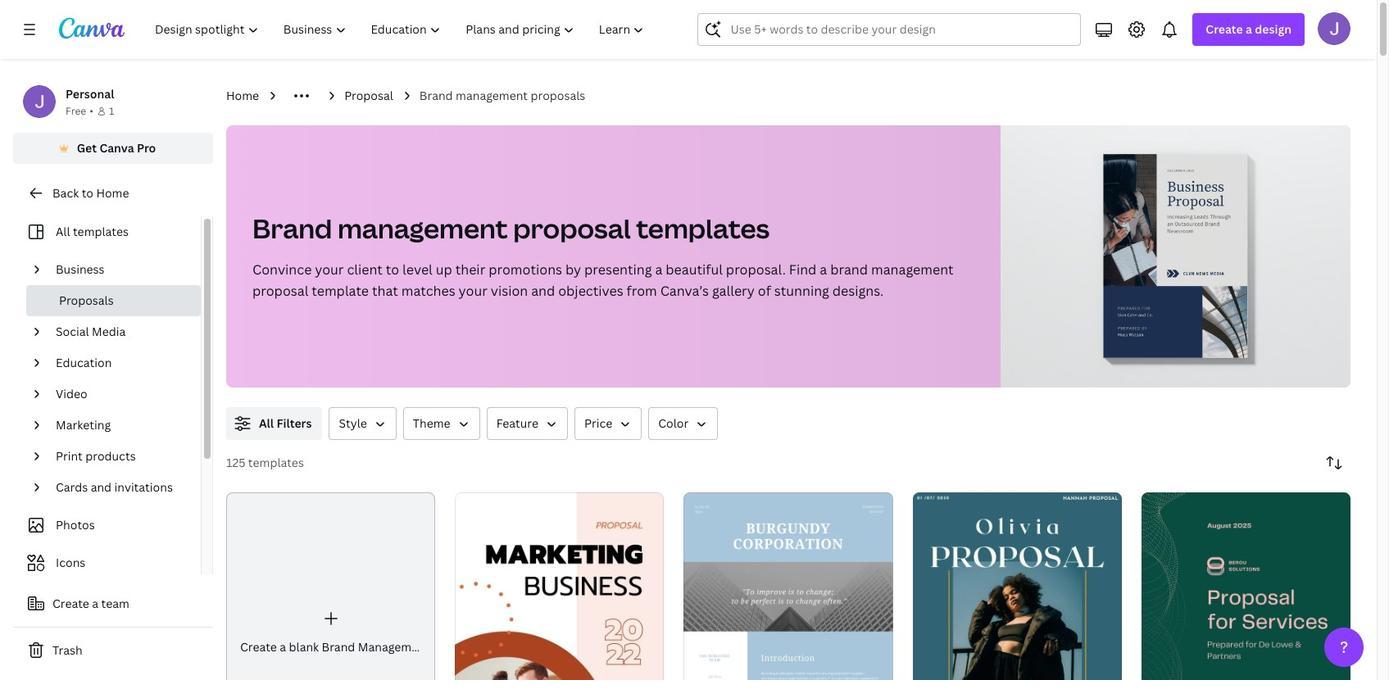 Task type: locate. For each thing, give the bounding box(es) containing it.
free •
[[66, 104, 93, 118]]

brand up convince
[[253, 211, 332, 246]]

0 vertical spatial management
[[456, 88, 528, 103]]

a for create a design
[[1246, 21, 1253, 37]]

2 horizontal spatial create
[[1206, 21, 1244, 37]]

0 vertical spatial and
[[531, 282, 555, 300]]

a left team
[[92, 596, 98, 612]]

promotions
[[489, 261, 563, 279]]

125
[[226, 455, 246, 471]]

all templates
[[56, 224, 129, 239]]

templates inside all templates link
[[73, 224, 129, 239]]

get
[[77, 140, 97, 156]]

video link
[[49, 379, 191, 410]]

0 vertical spatial all
[[56, 224, 70, 239]]

create inside create a design dropdown button
[[1206, 21, 1244, 37]]

jacob simon image
[[1318, 12, 1351, 45]]

filters
[[277, 416, 312, 431]]

your down their
[[459, 282, 488, 300]]

level
[[403, 261, 433, 279]]

feature button
[[487, 408, 568, 440]]

all
[[56, 224, 70, 239], [259, 416, 274, 431]]

brand management proposal templates image
[[1001, 125, 1351, 388], [1104, 154, 1248, 358]]

and
[[531, 282, 555, 300], [91, 480, 112, 495]]

2 horizontal spatial templates
[[636, 211, 770, 246]]

by
[[566, 261, 581, 279]]

a up from
[[656, 261, 663, 279]]

create
[[1206, 21, 1244, 37], [52, 596, 89, 612], [240, 640, 277, 655]]

objectives
[[559, 282, 624, 300]]

management up level
[[338, 211, 508, 246]]

education link
[[49, 348, 191, 379]]

0 vertical spatial create
[[1206, 21, 1244, 37]]

brand right blank
[[322, 640, 355, 655]]

proposal.
[[726, 261, 786, 279]]

0 vertical spatial proposal
[[344, 88, 393, 103]]

proposal down convince
[[253, 282, 309, 300]]

0 vertical spatial brand
[[420, 88, 453, 103]]

team
[[101, 596, 129, 612]]

1 vertical spatial home
[[96, 185, 129, 201]]

cards and invitations
[[56, 480, 173, 495]]

templates down back to home
[[73, 224, 129, 239]]

to right back
[[82, 185, 93, 201]]

design
[[1256, 21, 1292, 37]]

Sort by button
[[1318, 447, 1351, 480]]

pro
[[137, 140, 156, 156]]

price button
[[575, 408, 642, 440]]

and right cards
[[91, 480, 112, 495]]

a left blank
[[280, 640, 286, 655]]

0 horizontal spatial your
[[315, 261, 344, 279]]

blue simple greyscale photos marketing proposal image
[[684, 493, 893, 681]]

1 vertical spatial management
[[338, 211, 508, 246]]

all down back
[[56, 224, 70, 239]]

brand
[[420, 88, 453, 103], [253, 211, 332, 246], [322, 640, 355, 655]]

a inside button
[[92, 596, 98, 612]]

1 vertical spatial all
[[259, 416, 274, 431]]

management for proposals
[[456, 88, 528, 103]]

management up "designs."
[[872, 261, 954, 279]]

management left proposals
[[456, 88, 528, 103]]

all for all templates
[[56, 224, 70, 239]]

all filters
[[259, 416, 312, 431]]

price
[[585, 416, 613, 431]]

1 horizontal spatial proposal
[[514, 211, 631, 246]]

home
[[226, 88, 259, 103], [96, 185, 129, 201]]

0 horizontal spatial and
[[91, 480, 112, 495]]

2 vertical spatial create
[[240, 640, 277, 655]]

proposal
[[514, 211, 631, 246], [253, 282, 309, 300]]

1 vertical spatial to
[[386, 261, 399, 279]]

all inside button
[[259, 416, 274, 431]]

0 horizontal spatial proposal
[[253, 282, 309, 300]]

1 horizontal spatial templates
[[248, 455, 304, 471]]

to up that
[[386, 261, 399, 279]]

brand for brand management proposal templates
[[253, 211, 332, 246]]

business link
[[49, 254, 191, 285]]

templates down all filters button
[[248, 455, 304, 471]]

2 vertical spatial management
[[872, 261, 954, 279]]

1 vertical spatial proposal
[[253, 282, 309, 300]]

0 horizontal spatial templates
[[73, 224, 129, 239]]

canva's
[[661, 282, 709, 300]]

a for create a team
[[92, 596, 98, 612]]

0 horizontal spatial all
[[56, 224, 70, 239]]

1 vertical spatial proposal
[[433, 640, 482, 655]]

0 horizontal spatial proposal
[[344, 88, 393, 103]]

a inside dropdown button
[[1246, 21, 1253, 37]]

1 vertical spatial your
[[459, 282, 488, 300]]

1 horizontal spatial to
[[386, 261, 399, 279]]

create down icons
[[52, 596, 89, 612]]

1 horizontal spatial and
[[531, 282, 555, 300]]

0 horizontal spatial to
[[82, 185, 93, 201]]

templates up beautiful on the top of the page
[[636, 211, 770, 246]]

2 vertical spatial brand
[[322, 640, 355, 655]]

style
[[339, 416, 367, 431]]

1 vertical spatial brand
[[253, 211, 332, 246]]

create a blank brand management proposal
[[240, 640, 482, 655]]

a left design
[[1246, 21, 1253, 37]]

your
[[315, 261, 344, 279], [459, 282, 488, 300]]

templates
[[636, 211, 770, 246], [73, 224, 129, 239], [248, 455, 304, 471]]

create inside create a team button
[[52, 596, 89, 612]]

1 vertical spatial and
[[91, 480, 112, 495]]

proposal right management in the bottom of the page
[[433, 640, 482, 655]]

1 horizontal spatial proposal
[[433, 640, 482, 655]]

beautiful
[[666, 261, 723, 279]]

marketing business creative pink and orange proposal image
[[455, 493, 664, 681]]

back to home link
[[13, 177, 213, 210]]

of
[[758, 282, 771, 300]]

create inside create a blank brand management proposal element
[[240, 640, 277, 655]]

marketing
[[56, 417, 111, 433]]

0 vertical spatial home
[[226, 88, 259, 103]]

create left blank
[[240, 640, 277, 655]]

create left design
[[1206, 21, 1244, 37]]

to inside convince your client to level up their promotions by presenting a beautiful proposal. find a brand management proposal template that matches your vision and objectives from canva's gallery of stunning designs.
[[386, 261, 399, 279]]

brand right proposal 'link' at the top left of page
[[420, 88, 453, 103]]

top level navigation element
[[144, 13, 659, 46]]

brand management proposals
[[420, 88, 586, 103]]

a
[[1246, 21, 1253, 37], [656, 261, 663, 279], [820, 261, 828, 279], [92, 596, 98, 612], [280, 640, 286, 655]]

0 vertical spatial proposal
[[514, 211, 631, 246]]

proposal
[[344, 88, 393, 103], [433, 640, 482, 655]]

video
[[56, 386, 87, 402]]

0 horizontal spatial create
[[52, 596, 89, 612]]

to
[[82, 185, 93, 201], [386, 261, 399, 279]]

brand inside create a blank brand management proposal element
[[322, 640, 355, 655]]

blank
[[289, 640, 319, 655]]

proposal down top level navigation 'element'
[[344, 88, 393, 103]]

and down promotions
[[531, 282, 555, 300]]

create a team
[[52, 596, 129, 612]]

minimalist fashion proposal image
[[913, 493, 1122, 681]]

1 vertical spatial create
[[52, 596, 89, 612]]

your up the template
[[315, 261, 344, 279]]

all left filters
[[259, 416, 274, 431]]

create a team button
[[13, 588, 213, 621]]

and inside cards and invitations link
[[91, 480, 112, 495]]

feature
[[497, 416, 539, 431]]

None search field
[[698, 13, 1082, 46]]

1 horizontal spatial create
[[240, 640, 277, 655]]

designs.
[[833, 282, 884, 300]]

all filters button
[[226, 408, 323, 440]]

proposal up by
[[514, 211, 631, 246]]

social media
[[56, 324, 126, 339]]

1 horizontal spatial all
[[259, 416, 274, 431]]

create for create a design
[[1206, 21, 1244, 37]]

Search search field
[[731, 14, 1071, 45]]

find
[[789, 261, 817, 279]]



Task type: describe. For each thing, give the bounding box(es) containing it.
style button
[[329, 408, 397, 440]]

create a design
[[1206, 21, 1292, 37]]

trash link
[[13, 635, 213, 667]]

brand
[[831, 261, 868, 279]]

dark green and pink abstract tech general proposal image
[[1142, 493, 1351, 681]]

brand management proposal templates
[[253, 211, 770, 246]]

social media link
[[49, 317, 191, 348]]

create a design button
[[1193, 13, 1305, 46]]

templates for all templates
[[73, 224, 129, 239]]

templates for 125 templates
[[248, 455, 304, 471]]

vision
[[491, 282, 528, 300]]

0 vertical spatial your
[[315, 261, 344, 279]]

convince
[[253, 261, 312, 279]]

trash
[[52, 643, 83, 658]]

0 vertical spatial to
[[82, 185, 93, 201]]

print products link
[[49, 441, 191, 472]]

media
[[92, 324, 126, 339]]

free
[[66, 104, 86, 118]]

125 templates
[[226, 455, 304, 471]]

color button
[[649, 408, 719, 440]]

cards
[[56, 480, 88, 495]]

proposal inside create a blank brand management proposal element
[[433, 640, 482, 655]]

theme
[[413, 416, 451, 431]]

a right the find
[[820, 261, 828, 279]]

template
[[312, 282, 369, 300]]

proposals
[[531, 88, 586, 103]]

matches
[[402, 282, 456, 300]]

business
[[56, 262, 105, 277]]

print products
[[56, 449, 136, 464]]

photos
[[56, 517, 95, 533]]

theme button
[[403, 408, 480, 440]]

up
[[436, 261, 452, 279]]

color
[[659, 416, 689, 431]]

1 horizontal spatial home
[[226, 88, 259, 103]]

get canva pro button
[[13, 133, 213, 164]]

management inside convince your client to level up their promotions by presenting a beautiful proposal. find a brand management proposal template that matches your vision and objectives from canva's gallery of stunning designs.
[[872, 261, 954, 279]]

canva
[[100, 140, 134, 156]]

gallery
[[712, 282, 755, 300]]

get canva pro
[[77, 140, 156, 156]]

proposals
[[59, 293, 114, 308]]

1 horizontal spatial your
[[459, 282, 488, 300]]

that
[[372, 282, 398, 300]]

photos link
[[23, 510, 191, 541]]

products
[[85, 449, 136, 464]]

and inside convince your client to level up their promotions by presenting a beautiful proposal. find a brand management proposal template that matches your vision and objectives from canva's gallery of stunning designs.
[[531, 282, 555, 300]]

client
[[347, 261, 383, 279]]

icons
[[56, 555, 86, 571]]

personal
[[66, 86, 114, 102]]

0 horizontal spatial home
[[96, 185, 129, 201]]

education
[[56, 355, 112, 371]]

proposal inside convince your client to level up their promotions by presenting a beautiful proposal. find a brand management proposal template that matches your vision and objectives from canva's gallery of stunning designs.
[[253, 282, 309, 300]]

brand for brand management proposals
[[420, 88, 453, 103]]

proposal link
[[344, 87, 393, 105]]

all for all filters
[[259, 416, 274, 431]]

cards and invitations link
[[49, 472, 191, 503]]

social
[[56, 324, 89, 339]]

all templates link
[[23, 216, 191, 248]]

create for create a team
[[52, 596, 89, 612]]

create for create a blank brand management proposal
[[240, 640, 277, 655]]

convince your client to level up their promotions by presenting a beautiful proposal. find a brand management proposal template that matches your vision and objectives from canva's gallery of stunning designs.
[[253, 261, 954, 300]]

print
[[56, 449, 83, 464]]

back
[[52, 185, 79, 201]]

management for proposal
[[338, 211, 508, 246]]

their
[[456, 261, 486, 279]]

management
[[358, 640, 430, 655]]

stunning
[[775, 282, 830, 300]]

from
[[627, 282, 657, 300]]

a for create a blank brand management proposal
[[280, 640, 286, 655]]

create a blank brand management proposal link
[[226, 493, 482, 681]]

1
[[109, 104, 114, 118]]

icons link
[[23, 548, 191, 579]]

marketing link
[[49, 410, 191, 441]]

create a blank brand management proposal element
[[226, 493, 482, 681]]

back to home
[[52, 185, 129, 201]]

home link
[[226, 87, 259, 105]]

presenting
[[585, 261, 652, 279]]

•
[[90, 104, 93, 118]]

invitations
[[114, 480, 173, 495]]



Task type: vqa. For each thing, say whether or not it's contained in the screenshot.
CREATE A BLANK BRAND MANAGEMENT PROPOSAL element
yes



